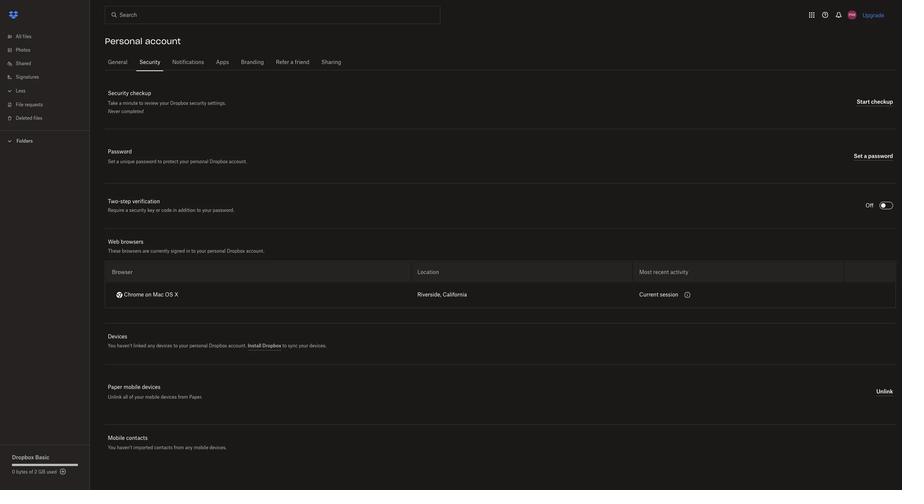 Task type: describe. For each thing, give the bounding box(es) containing it.
from for all
[[178, 395, 188, 400]]

riverside, california
[[418, 293, 467, 298]]

security checkup
[[108, 91, 151, 96]]

tab list containing general
[[105, 52, 897, 72]]

friend
[[295, 60, 310, 65]]

checkup for start checkup
[[872, 98, 894, 105]]

account
[[145, 36, 181, 46]]

devices for unlink
[[161, 395, 177, 400]]

deleted files
[[16, 116, 42, 121]]

file
[[16, 103, 23, 107]]

current session
[[640, 293, 679, 298]]

deleted
[[16, 116, 32, 121]]

location
[[418, 269, 439, 275]]

web browsers these browsers are currently signed in to your personal dropbox account.
[[108, 239, 265, 254]]

used
[[47, 470, 57, 475]]

of for 2
[[29, 470, 33, 475]]

verification
[[132, 199, 160, 205]]

start
[[857, 98, 871, 105]]

deleted files link
[[6, 112, 90, 125]]

mac
[[153, 293, 164, 298]]

on
[[145, 293, 152, 298]]

california
[[443, 293, 467, 298]]

x
[[175, 293, 178, 298]]

web
[[108, 239, 119, 245]]

mobile inside mobile contacts you haven't imported contacts from any mobile devices.
[[194, 445, 208, 451]]

password inside set a password 'button'
[[869, 153, 894, 159]]

in inside two-step verification require a security key or code in addition to your password.
[[173, 208, 177, 213]]

are
[[143, 249, 149, 254]]

refer a friend tab
[[273, 54, 313, 72]]

minute
[[123, 100, 138, 106]]

folders button
[[0, 135, 90, 147]]

bytes
[[16, 470, 28, 475]]

to inside two-step verification require a security key or code in addition to your password.
[[197, 208, 201, 213]]

end session element
[[846, 262, 896, 282]]

1 vertical spatial browsers
[[122, 249, 141, 254]]

chrome
[[124, 293, 144, 298]]

off
[[866, 203, 874, 209]]

browser
[[112, 269, 133, 275]]

unique
[[120, 159, 135, 165]]

folders
[[16, 138, 33, 144]]

haven't inside devices you haven't linked any devices to your personal dropbox account. install dropbox to sync your devices.
[[117, 343, 132, 349]]

password.
[[213, 208, 235, 213]]

activity
[[671, 269, 689, 275]]

security for security
[[140, 60, 160, 65]]

step
[[120, 199, 131, 205]]

security for security checkup
[[108, 91, 129, 96]]

file requests
[[16, 103, 43, 107]]

0 vertical spatial mobile
[[124, 385, 141, 391]]

sharing
[[322, 60, 341, 65]]

most recent activity
[[640, 269, 689, 275]]

a for password
[[865, 153, 868, 159]]

signatures link
[[6, 70, 90, 84]]

branding
[[241, 60, 264, 65]]

gb
[[38, 470, 45, 475]]

1 vertical spatial devices
[[142, 385, 161, 391]]

dropbox inside take a minute to review your dropbox security settings. never completed
[[170, 100, 188, 106]]

general
[[108, 60, 128, 65]]

to inside take a minute to review your dropbox security settings. never completed
[[139, 100, 143, 106]]

haven't inside mobile contacts you haven't imported contacts from any mobile devices.
[[117, 445, 132, 451]]

sync
[[288, 343, 298, 349]]

your inside web browsers these browsers are currently signed in to your personal dropbox account.
[[197, 249, 206, 254]]

devices. inside devices you haven't linked any devices to your personal dropbox account. install dropbox to sync your devices.
[[310, 343, 327, 349]]

set for set a unique password to protect your personal dropbox account.
[[108, 159, 115, 165]]

sharing tab
[[319, 54, 344, 72]]

0
[[12, 470, 15, 475]]

riverside,
[[418, 293, 442, 298]]

most
[[640, 269, 652, 275]]

1 vertical spatial contacts
[[154, 445, 173, 451]]

protect
[[163, 159, 178, 165]]

install
[[248, 343, 262, 349]]

0 horizontal spatial password
[[136, 159, 157, 165]]

from for contacts
[[174, 445, 184, 451]]

any inside mobile contacts you haven't imported contacts from any mobile devices.
[[185, 445, 193, 451]]

addition
[[178, 208, 196, 213]]

require
[[108, 208, 124, 213]]

paper
[[108, 385, 122, 391]]

photos
[[16, 48, 30, 52]]

recent
[[654, 269, 670, 275]]

mobile contacts you haven't imported contacts from any mobile devices.
[[108, 435, 227, 451]]

devices. inside mobile contacts you haven't imported contacts from any mobile devices.
[[210, 445, 227, 451]]

linked
[[134, 343, 146, 349]]

paper mobile devices
[[108, 385, 161, 391]]

unlink button
[[877, 388, 894, 397]]

files for deleted files
[[34, 116, 42, 121]]

less image
[[6, 87, 13, 95]]

0 vertical spatial account.
[[229, 159, 247, 165]]

upgrade link
[[863, 12, 885, 18]]

in inside web browsers these browsers are currently signed in to your personal dropbox account.
[[186, 249, 190, 254]]

mw button
[[847, 9, 859, 21]]

take a minute to review your dropbox security settings. never completed
[[108, 100, 226, 114]]

all files
[[16, 34, 32, 39]]

all
[[123, 395, 128, 400]]

set a password
[[855, 153, 894, 159]]

chrome on mac os x
[[124, 293, 178, 298]]

to right linked
[[174, 343, 178, 349]]

current
[[640, 293, 659, 298]]



Task type: locate. For each thing, give the bounding box(es) containing it.
0 horizontal spatial unlink
[[108, 395, 122, 400]]

0 vertical spatial devices.
[[310, 343, 327, 349]]

1 horizontal spatial security
[[140, 60, 160, 65]]

devices you haven't linked any devices to your personal dropbox account. install dropbox to sync your devices.
[[108, 333, 327, 349]]

dropbox image
[[6, 7, 21, 22]]

0 vertical spatial from
[[178, 395, 188, 400]]

1 vertical spatial you
[[108, 445, 116, 451]]

1 vertical spatial security
[[129, 208, 146, 213]]

of right the all
[[129, 395, 133, 400]]

currently
[[151, 249, 170, 254]]

0 vertical spatial contacts
[[126, 435, 148, 442]]

0 vertical spatial checkup
[[130, 91, 151, 96]]

two-
[[108, 199, 120, 205]]

set inside 'button'
[[855, 153, 863, 159]]

general tab
[[105, 54, 131, 72]]

1 vertical spatial checkup
[[872, 98, 894, 105]]

0 vertical spatial browsers
[[121, 239, 144, 245]]

you down devices
[[108, 343, 116, 349]]

you inside mobile contacts you haven't imported contacts from any mobile devices.
[[108, 445, 116, 451]]

0 horizontal spatial checkup
[[130, 91, 151, 96]]

devices
[[108, 333, 127, 340]]

dropbox inside web browsers these browsers are currently signed in to your personal dropbox account.
[[227, 249, 245, 254]]

1 vertical spatial any
[[185, 445, 193, 451]]

security up "take"
[[108, 91, 129, 96]]

all files link
[[6, 30, 90, 43]]

less
[[16, 89, 25, 93]]

to left review
[[139, 100, 143, 106]]

2
[[34, 470, 37, 475]]

0 horizontal spatial in
[[173, 208, 177, 213]]

1 vertical spatial security
[[108, 91, 129, 96]]

1 horizontal spatial mobile
[[145, 395, 160, 400]]

dropbox
[[170, 100, 188, 106], [210, 159, 228, 165], [227, 249, 245, 254], [209, 343, 227, 349], [263, 343, 281, 349], [12, 455, 34, 461]]

security
[[190, 100, 207, 106], [129, 208, 146, 213]]

0 horizontal spatial files
[[23, 34, 32, 39]]

1 vertical spatial in
[[186, 249, 190, 254]]

from left 'paper.'
[[178, 395, 188, 400]]

review
[[145, 100, 159, 106]]

apps
[[216, 60, 229, 65]]

a for minute
[[119, 100, 122, 106]]

0 horizontal spatial security
[[129, 208, 146, 213]]

2 vertical spatial devices
[[161, 395, 177, 400]]

haven't
[[117, 343, 132, 349], [117, 445, 132, 451]]

1 horizontal spatial checkup
[[872, 98, 894, 105]]

list
[[0, 25, 90, 130]]

security tab
[[137, 54, 163, 72]]

a for unique
[[116, 159, 119, 165]]

2 haven't from the top
[[117, 445, 132, 451]]

upgrade
[[863, 12, 885, 18]]

personal
[[105, 36, 143, 46]]

signed
[[171, 249, 185, 254]]

a inside two-step verification require a security key or code in addition to your password.
[[126, 208, 128, 213]]

take
[[108, 100, 118, 106]]

a inside take a minute to review your dropbox security settings. never completed
[[119, 100, 122, 106]]

paper.
[[189, 395, 202, 400]]

0 bytes of 2 gb used
[[12, 470, 57, 475]]

1 vertical spatial mobile
[[145, 395, 160, 400]]

refer a friend
[[276, 60, 310, 65]]

security left settings.
[[190, 100, 207, 106]]

contacts right imported
[[154, 445, 173, 451]]

get more space image
[[58, 468, 67, 477]]

security
[[140, 60, 160, 65], [108, 91, 129, 96]]

browsers
[[121, 239, 144, 245], [122, 249, 141, 254]]

to right addition
[[197, 208, 201, 213]]

apps tab
[[213, 54, 232, 72]]

your
[[160, 100, 169, 106], [180, 159, 189, 165], [202, 208, 212, 213], [197, 249, 206, 254], [179, 343, 188, 349], [299, 343, 308, 349], [135, 395, 144, 400]]

never
[[108, 109, 120, 114]]

branding tab
[[238, 54, 267, 72]]

account.
[[229, 159, 247, 165], [246, 249, 265, 254], [228, 343, 247, 349]]

1 horizontal spatial password
[[869, 153, 894, 159]]

a inside tab
[[291, 60, 294, 65]]

devices up unlink all of your mobile devices from paper.
[[142, 385, 161, 391]]

personal inside devices you haven't linked any devices to your personal dropbox account. install dropbox to sync your devices.
[[190, 343, 208, 349]]

1 horizontal spatial unlink
[[877, 389, 894, 395]]

these
[[108, 249, 121, 254]]

contacts
[[126, 435, 148, 442], [154, 445, 173, 451]]

devices right linked
[[156, 343, 172, 349]]

requests
[[25, 103, 43, 107]]

dropbox basic
[[12, 455, 49, 461]]

0 vertical spatial security
[[140, 60, 160, 65]]

1 horizontal spatial contacts
[[154, 445, 173, 451]]

1 vertical spatial from
[[174, 445, 184, 451]]

to right signed
[[191, 249, 196, 254]]

account. inside devices you haven't linked any devices to your personal dropbox account. install dropbox to sync your devices.
[[228, 343, 247, 349]]

all
[[16, 34, 21, 39]]

1 horizontal spatial any
[[185, 445, 193, 451]]

or
[[156, 208, 160, 213]]

from inside mobile contacts you haven't imported contacts from any mobile devices.
[[174, 445, 184, 451]]

1 vertical spatial of
[[29, 470, 33, 475]]

0 vertical spatial any
[[148, 343, 155, 349]]

files
[[23, 34, 32, 39], [34, 116, 42, 121]]

1 vertical spatial account.
[[246, 249, 265, 254]]

0 vertical spatial devices
[[156, 343, 172, 349]]

unlink for unlink all of your mobile devices from paper.
[[108, 395, 122, 400]]

2 horizontal spatial mobile
[[194, 445, 208, 451]]

account. inside web browsers these browsers are currently signed in to your personal dropbox account.
[[246, 249, 265, 254]]

to left sync
[[283, 343, 287, 349]]

imported
[[134, 445, 153, 451]]

to inside web browsers these browsers are currently signed in to your personal dropbox account.
[[191, 249, 196, 254]]

shared link
[[6, 57, 90, 70]]

contacts up imported
[[126, 435, 148, 442]]

0 horizontal spatial security
[[108, 91, 129, 96]]

two-step verification require a security key or code in addition to your password.
[[108, 199, 235, 213]]

a inside 'button'
[[865, 153, 868, 159]]

checkup inside button
[[872, 98, 894, 105]]

0 vertical spatial haven't
[[117, 343, 132, 349]]

0 vertical spatial security
[[190, 100, 207, 106]]

shared
[[16, 61, 31, 66]]

1 horizontal spatial of
[[129, 395, 133, 400]]

0 horizontal spatial contacts
[[126, 435, 148, 442]]

haven't down mobile
[[117, 445, 132, 451]]

start checkup button
[[857, 97, 894, 106]]

session
[[660, 293, 679, 298]]

file requests link
[[6, 98, 90, 112]]

you
[[108, 343, 116, 349], [108, 445, 116, 451]]

0 vertical spatial files
[[23, 34, 32, 39]]

you inside devices you haven't linked any devices to your personal dropbox account. install dropbox to sync your devices.
[[108, 343, 116, 349]]

Search text field
[[120, 11, 425, 19]]

any
[[148, 343, 155, 349], [185, 445, 193, 451]]

security inside take a minute to review your dropbox security settings. never completed
[[190, 100, 207, 106]]

devices for devices
[[156, 343, 172, 349]]

1 you from the top
[[108, 343, 116, 349]]

you down mobile
[[108, 445, 116, 451]]

set a unique password to protect your personal dropbox account.
[[108, 159, 247, 165]]

a
[[291, 60, 294, 65], [119, 100, 122, 106], [865, 153, 868, 159], [116, 159, 119, 165], [126, 208, 128, 213]]

2 vertical spatial personal
[[190, 343, 208, 349]]

devices inside devices you haven't linked any devices to your personal dropbox account. install dropbox to sync your devices.
[[156, 343, 172, 349]]

refer
[[276, 60, 289, 65]]

notifications
[[172, 60, 204, 65]]

mobile
[[108, 435, 125, 442]]

photos link
[[6, 43, 90, 57]]

browsers left are
[[122, 249, 141, 254]]

any inside devices you haven't linked any devices to your personal dropbox account. install dropbox to sync your devices.
[[148, 343, 155, 349]]

devices left 'paper.'
[[161, 395, 177, 400]]

from right imported
[[174, 445, 184, 451]]

to left protect
[[158, 159, 162, 165]]

security down personal account
[[140, 60, 160, 65]]

your inside take a minute to review your dropbox security settings. never completed
[[160, 100, 169, 106]]

personal account
[[105, 36, 181, 46]]

1 vertical spatial haven't
[[117, 445, 132, 451]]

basic
[[35, 455, 49, 461]]

security down verification
[[129, 208, 146, 213]]

security inside two-step verification require a security key or code in addition to your password.
[[129, 208, 146, 213]]

a for friend
[[291, 60, 294, 65]]

code
[[162, 208, 172, 213]]

password
[[869, 153, 894, 159], [136, 159, 157, 165]]

set a password button
[[855, 152, 894, 161]]

checkup for security checkup
[[130, 91, 151, 96]]

files right "all"
[[23, 34, 32, 39]]

security inside tab
[[140, 60, 160, 65]]

set for set a password
[[855, 153, 863, 159]]

2 vertical spatial account.
[[228, 343, 247, 349]]

os
[[165, 293, 173, 298]]

haven't down devices
[[117, 343, 132, 349]]

list containing all files
[[0, 25, 90, 130]]

checkup right start
[[872, 98, 894, 105]]

key
[[148, 208, 155, 213]]

in right signed
[[186, 249, 190, 254]]

0 vertical spatial personal
[[190, 159, 209, 165]]

mw
[[849, 12, 856, 17]]

checkup up minute
[[130, 91, 151, 96]]

1 horizontal spatial files
[[34, 116, 42, 121]]

password
[[108, 150, 132, 155]]

0 horizontal spatial devices.
[[210, 445, 227, 451]]

unlink all of your mobile devices from paper.
[[108, 395, 202, 400]]

0 horizontal spatial set
[[108, 159, 115, 165]]

1 horizontal spatial set
[[855, 153, 863, 159]]

0 vertical spatial in
[[173, 208, 177, 213]]

1 horizontal spatial security
[[190, 100, 207, 106]]

browsers up are
[[121, 239, 144, 245]]

0 horizontal spatial mobile
[[124, 385, 141, 391]]

0 vertical spatial of
[[129, 395, 133, 400]]

tab list
[[105, 52, 897, 72]]

install dropbox link
[[248, 343, 281, 351]]

in
[[173, 208, 177, 213], [186, 249, 190, 254]]

notifications tab
[[169, 54, 207, 72]]

your inside two-step verification require a security key or code in addition to your password.
[[202, 208, 212, 213]]

unlink for unlink
[[877, 389, 894, 395]]

1 horizontal spatial in
[[186, 249, 190, 254]]

start checkup
[[857, 98, 894, 105]]

personal inside web browsers these browsers are currently signed in to your personal dropbox account.
[[208, 249, 226, 254]]

completed
[[121, 109, 144, 114]]

1 horizontal spatial devices.
[[310, 343, 327, 349]]

2 you from the top
[[108, 445, 116, 451]]

1 vertical spatial files
[[34, 116, 42, 121]]

of left 2
[[29, 470, 33, 475]]

1 vertical spatial personal
[[208, 249, 226, 254]]

1 vertical spatial devices.
[[210, 445, 227, 451]]

files right deleted
[[34, 116, 42, 121]]

of for your
[[129, 395, 133, 400]]

signatures
[[16, 75, 39, 79]]

0 horizontal spatial any
[[148, 343, 155, 349]]

0 horizontal spatial of
[[29, 470, 33, 475]]

2 vertical spatial mobile
[[194, 445, 208, 451]]

checkup
[[130, 91, 151, 96], [872, 98, 894, 105]]

of
[[129, 395, 133, 400], [29, 470, 33, 475]]

in right code
[[173, 208, 177, 213]]

1 haven't from the top
[[117, 343, 132, 349]]

0 vertical spatial you
[[108, 343, 116, 349]]

files for all files
[[23, 34, 32, 39]]



Task type: vqa. For each thing, say whether or not it's contained in the screenshot.
pending your signature
no



